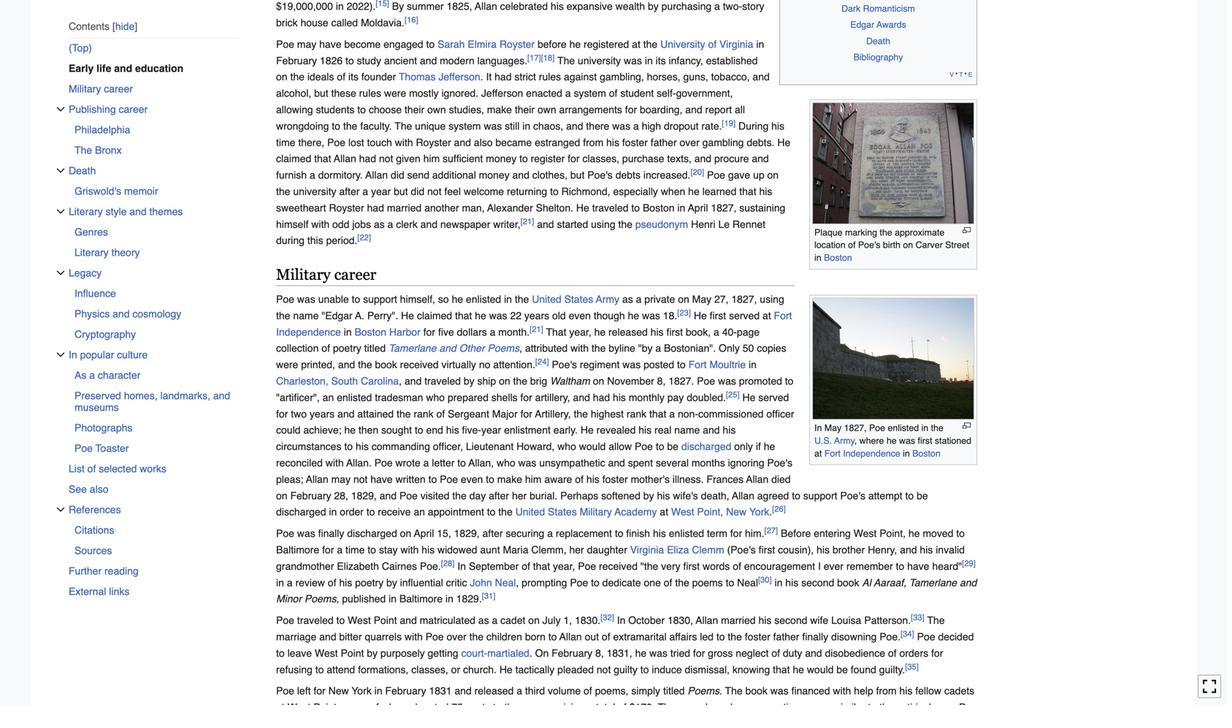Task type: vqa. For each thing, say whether or not it's contained in the screenshot.
the top (1954)
no



Task type: locate. For each thing, give the bounding box(es) containing it.
second left 'wife'
[[775, 615, 808, 626]]

1 horizontal spatial royster
[[416, 137, 451, 148]]

poe traveled to west point and matriculated as a cadet on july 1, 1830. [32] in october 1830, allan married his second wife louisa patterson. [33]
[[276, 613, 925, 626]]

0 vertical spatial name
[[293, 310, 319, 322]]

0 vertical spatial make
[[487, 104, 512, 116]]

and down the [29] link at the right bottom of the page
[[960, 577, 977, 589]]

traveled up marriage
[[297, 615, 334, 626]]

a left 'third'
[[517, 685, 523, 697]]

0 horizontal spatial boston link
[[825, 253, 853, 263]]

1 vertical spatial military career
[[276, 266, 377, 283]]

university up sweetheart
[[293, 186, 337, 197]]

its up horses,
[[656, 55, 666, 66]]

[28] in september of that year, poe received "the very first words of encouragement i ever remember to have heard" [29]
[[441, 559, 976, 572]]

0 vertical spatial foster
[[623, 137, 648, 148]]

a inside in boston harbor for five dollars a month. [21]
[[490, 326, 496, 338]]

modern
[[440, 55, 475, 66]]

0 horizontal spatial from
[[583, 137, 604, 148]]

support inside only if he reconciled with allan. poe wrote a letter to allan, who was unsympathetic and spent several months ignoring poe's pleas; allan may not have written to poe even to make him aware of his foster mother's illness. frances allan died on february 28, 1829, and poe visited the day after her burial. perhaps softened by his wife's death, allan agreed to support poe's attempt to be discharged in order to receive an appointment to the
[[804, 490, 838, 502]]

enlistment
[[504, 424, 551, 436]]

, for a
[[520, 343, 523, 354]]

1 horizontal spatial point,
[[698, 506, 724, 518]]

in up as
[[69, 349, 77, 361]]

physics
[[75, 308, 110, 320]]

from inside "during his time there, poe lost touch with royster and also became estranged from his foster father over gambling debts. he claimed that allan had not given him sufficient money to register for classes, purchase texts, and procure and furnish a dormitory. allan did send additional money and clothes, but poe's debts increased."
[[583, 137, 604, 148]]

of right list
[[87, 463, 96, 475]]

1 horizontal spatial new
[[727, 506, 747, 518]]

1 vertical spatial may
[[331, 474, 351, 485]]

reading
[[105, 565, 139, 577]]

would inside . on february 8, 1831, he was tried for gross neglect of duty and disobedience of orders for refusing to attend formations, classes, or church. he tactically pleaded not guilty to induce dismissal, knowing that he would be found guilty.
[[808, 664, 834, 676]]

tamerlane
[[389, 343, 437, 354], [910, 577, 958, 589]]

that inside poe gave up on the university after a year but did not feel welcome returning to richmond, especially when he learned that his sweetheart royster had married another man, alexander shelton. he traveled to boston in april 1827, sustaining himself with odd jobs as a clerk and newspaper writer,
[[740, 186, 757, 197]]

allan up led
[[696, 615, 719, 626]]

1 neal from the left
[[495, 577, 516, 589]]

west down wife's
[[672, 506, 695, 518]]

university inside poe gave up on the university after a year but did not feel welcome returning to richmond, especially when he learned that his sweetheart royster had married another man, alexander shelton. he traveled to boston in april 1827, sustaining himself with odd jobs as a clerk and newspaper writer,
[[293, 186, 337, 197]]

poe down brick
[[276, 38, 294, 50]]

poe's inside the plaque marking the approximate location of poe's birth on carver street in
[[859, 240, 881, 251]]

elizabeth
[[337, 561, 379, 572]]

was up grandmother
[[297, 528, 316, 539]]

and inside the marriage and bitter quarrels with poe over the children born to allan out of extramarital affairs led to the foster father finally disowning poe.
[[319, 631, 337, 643]]

titled down boston harbor link
[[364, 343, 386, 354]]

her left burial.
[[512, 490, 527, 502]]

court-martialed link
[[462, 647, 530, 659]]

by right wealth
[[648, 0, 659, 12]]

1 horizontal spatial independence
[[844, 448, 901, 459]]

to up allan.
[[345, 441, 353, 452]]

1827, inside the as a private on may 27, 1827, using the name "edgar a. perry". he claimed that he was
[[732, 293, 758, 305]]

father inside the marriage and bitter quarrels with poe over the children born to allan out of extramarital affairs led to the foster father finally disowning poe.
[[774, 631, 800, 643]]

west inside 'before entering west point, he moved to baltimore for a time to stay with his widowed aunt maria clemm, her daughter'
[[854, 528, 877, 539]]

1 vertical spatial baltimore
[[400, 593, 443, 605]]

1 vertical spatial 1829,
[[454, 528, 480, 539]]

in up minor
[[276, 577, 284, 589]]

and inside preserved homes, landmarks, and museums
[[213, 390, 230, 401]]

make inside only if he reconciled with allan. poe wrote a letter to allan, who was unsympathetic and spent several months ignoring poe's pleas; allan may not have written to poe even to make him aware of his foster mother's illness. frances allan died on february 28, 1829, and poe visited the day after her burial. perhaps softened by his wife's death, allan agreed to support poe's attempt to be discharged in order to receive an appointment to the
[[498, 474, 523, 485]]

support
[[363, 293, 397, 305], [804, 490, 838, 502]]

a inside , attributed with the byline "by a bostonian". only 50 copies were printed, and the book received virtually no attention.
[[656, 343, 662, 354]]

of inside the university was in its infancy, established on the ideals of its founder
[[337, 71, 346, 83]]

1 vertical spatial career
[[119, 103, 148, 115]]

fort inside fort independence
[[774, 310, 793, 322]]

in inside in boston harbor for five dollars a month. [21]
[[344, 326, 352, 338]]

at inside united states military academy at west point, new york . [26]
[[660, 506, 669, 518]]

the down choose
[[395, 120, 412, 132]]

was up [25] link
[[718, 375, 737, 387]]

in inside poe gave up on the university after a year but did not feel welcome returning to richmond, especially when he learned that his sweetheart royster had married another man, alexander shelton. he traveled to boston in april 1827, sustaining himself with odd jobs as a clerk and newspaper writer,
[[678, 202, 686, 214]]

0 vertical spatial did
[[391, 169, 405, 181]]

for up (poe's
[[731, 528, 743, 539]]

written
[[396, 474, 426, 485]]

[22]
[[358, 233, 371, 242]]

0 horizontal spatial as
[[374, 218, 385, 230]]

then
[[359, 424, 379, 436]]

rules down founder
[[359, 87, 382, 99]]

selected
[[99, 463, 137, 475]]

the inside . it had strict rules against gambling, horses, guns, tobacco, and alcohol, but these rules were mostly ignored. jefferson enacted a system of student self-government, allowing students to choose their own studies, make their own arrangements for boarding, and report all wrongdoing to the faculty. the unique system was still in chaos, and there was a high dropout rate.
[[395, 120, 412, 132]]

0 vertical spatial poems
[[488, 343, 520, 354]]

dark romanticism edgar awards death bibliography v t e
[[842, 3, 973, 79]]

memoir
[[124, 185, 158, 197]]

1 horizontal spatial army
[[835, 436, 855, 446]]

court-
[[462, 647, 488, 659]]

only
[[735, 441, 754, 452]]

rank up end
[[414, 408, 434, 420]]

independence up "collection" on the left of page
[[276, 326, 341, 338]]

2 x small image from the top
[[56, 350, 65, 359]]

1 horizontal spatial released
[[609, 326, 648, 338]]

literary up "genres"
[[69, 206, 103, 217]]

0 vertical spatial years
[[525, 310, 550, 322]]

received up dedicate in the bottom of the page
[[599, 561, 638, 572]]

april inside poe gave up on the university after a year but did not feel welcome returning to richmond, especially when he learned that his sweetheart royster had married another man, alexander shelton. he traveled to boston in april 1827, sustaining himself with odd jobs as a clerk and newspaper writer,
[[688, 202, 709, 214]]

poe's inside [24] poe's regiment was posted to fort moultrie in charleston, south carolina , and traveled by ship on the brig waltham
[[552, 359, 577, 371]]

his inside . the book was financed with help from his fellow cadets at west point, many of whom donated 75 cents to the cause, raising a total of $170. they may have been expecting verses similar to the satirical ones po
[[900, 685, 913, 697]]

poe inside the marriage and bitter quarrels with poe over the children born to allan out of extramarital affairs led to the foster father finally disowning poe.
[[426, 631, 444, 643]]

1 horizontal spatial 1829,
[[454, 528, 480, 539]]

0 vertical spatial april
[[688, 202, 709, 214]]

x small image for death
[[56, 166, 65, 175]]

[24]
[[536, 357, 549, 366]]

book inside , attributed with the byline "by a bostonian". only 50 copies were printed, and the book received virtually no attention.
[[375, 359, 397, 371]]

decided
[[939, 631, 975, 643]]

on right birth
[[904, 240, 914, 251]]

york inside united states military academy at west point, new york . [26]
[[750, 506, 770, 518]]

only if he reconciled with allan. poe wrote a letter to allan, who was unsympathetic and spent several months ignoring poe's pleas; allan may not have written to poe even to make him aware of his foster mother's illness. frances allan died on february 28, 1829, and poe visited the day after her burial. perhaps softened by his wife's death, allan agreed to support poe's attempt to be discharged in order to receive an appointment to the
[[276, 441, 929, 518]]

0 vertical spatial an
[[323, 392, 334, 403]]

the inside [24] poe's regiment was posted to fort moultrie in charleston, south carolina , and traveled by ship on the brig waltham
[[513, 375, 528, 387]]

on up the shells
[[499, 375, 511, 387]]

1 vertical spatial virginia
[[631, 544, 665, 556]]

point, up the henry,
[[880, 528, 906, 539]]

1829,
[[351, 490, 377, 502], [454, 528, 480, 539]]

i
[[819, 561, 821, 572]]

claimed up furnish
[[276, 153, 312, 165]]

1 vertical spatial boston link
[[913, 448, 941, 459]]

a up "clemm,"
[[548, 528, 553, 539]]

1 vertical spatial who
[[558, 441, 577, 452]]

founder
[[362, 71, 396, 83]]

8, down posted
[[658, 375, 666, 387]]

and up 75
[[455, 685, 472, 697]]

for down student
[[626, 104, 637, 116]]

the for bronx
[[75, 144, 92, 156]]

name
[[293, 310, 319, 322], [675, 424, 700, 436]]

1 horizontal spatial york
[[750, 506, 770, 518]]

boston down stationed
[[913, 448, 941, 459]]

2 x small image from the top
[[56, 166, 65, 175]]

1 vertical spatial army
[[835, 436, 855, 446]]

1 x small image from the top
[[56, 268, 65, 277]]

was up november
[[623, 359, 641, 371]]

0 horizontal spatial baltimore
[[276, 544, 320, 556]]

poe's up richmond,
[[588, 169, 613, 181]]

brig
[[531, 375, 548, 387]]

1 x small image from the top
[[56, 105, 65, 113]]

raising
[[555, 702, 585, 705]]

that inside the as a private on may 27, 1827, using the name "edgar a. perry". he claimed that he was
[[455, 310, 472, 322]]

money up the welcome
[[479, 169, 510, 181]]

who inside on november 8, 1827. poe was promoted to "artificer", an enlisted tradesman who prepared shells for artillery, and had his monthly pay doubled.
[[426, 392, 445, 403]]

0 vertical spatial literary
[[69, 206, 103, 217]]

0 horizontal spatial fort independence link
[[276, 310, 793, 338]]

1 vertical spatial fort independence link
[[825, 448, 901, 459]]

chaos,
[[534, 120, 564, 132]]

over inside the marriage and bitter quarrels with poe over the children born to allan out of extramarital affairs led to the foster father finally disowning poe.
[[447, 631, 467, 643]]

0 vertical spatial discharged
[[682, 441, 732, 452]]

0 horizontal spatial system
[[449, 120, 481, 132]]

0 vertical spatial traveled
[[593, 202, 629, 214]]

1 vertical spatial book
[[838, 577, 860, 589]]

0 horizontal spatial finally
[[318, 528, 345, 539]]

traveled inside poe gave up on the university after a year but did not feel welcome returning to richmond, especially when he learned that his sweetheart royster had married another man, alexander shelton. he traveled to boston in april 1827, sustaining himself with odd jobs as a clerk and newspaper writer,
[[593, 202, 629, 214]]

0 horizontal spatial may
[[693, 293, 712, 305]]

1 horizontal spatial rank
[[627, 408, 647, 420]]

0 vertical spatial year,
[[570, 326, 592, 338]]

for right orders on the bottom of page
[[932, 647, 944, 659]]

0 vertical spatial point
[[374, 615, 397, 626]]

[35] link
[[906, 662, 919, 671]]

[32] link
[[601, 613, 615, 622]]

with inside 'before entering west point, he moved to baltimore for a time to stay with his widowed aunt maria clemm, her daughter'
[[401, 544, 419, 556]]

united inside united states military academy at west point, new york . [26]
[[516, 506, 545, 518]]

united states military academy at west point, new york . [26]
[[516, 505, 786, 518]]

. for donated
[[720, 685, 723, 697]]

death inside dark romanticism edgar awards death bibliography v t e
[[867, 36, 891, 46]]

0 vertical spatial but
[[314, 87, 329, 99]]

0 horizontal spatial traveled
[[297, 615, 334, 626]]

1 vertical spatial literary
[[75, 246, 109, 258]]

literary inside literary style and themes link
[[69, 206, 103, 217]]

point,
[[698, 506, 724, 518], [880, 528, 906, 539], [314, 702, 340, 705]]

fort inside [24] poe's regiment was posted to fort moultrie in charleston, south carolina , and traveled by ship on the brig waltham
[[689, 359, 707, 371]]

year,
[[570, 326, 592, 338], [553, 561, 575, 572]]

make inside . it had strict rules against gambling, horses, guns, tobacco, and alcohol, but these rules were mostly ignored. jefferson enacted a system of student self-government, allowing students to choose their own studies, make their own arrangements for boarding, and report all wrongdoing to the faculty. the unique system was still in chaos, and there was a high dropout rate.
[[487, 104, 512, 116]]

0 horizontal spatial years
[[310, 408, 335, 420]]

married inside poe traveled to west point and matriculated as a cadet on july 1, 1830. [32] in october 1830, allan married his second wife louisa patterson. [33]
[[722, 615, 756, 626]]

the bronx
[[75, 144, 122, 156]]

0 horizontal spatial april
[[414, 528, 434, 539]]

0 horizontal spatial using
[[591, 218, 616, 230]]

be right "attempt"
[[917, 490, 929, 502]]

he up harbor
[[401, 310, 414, 322]]

commanding
[[372, 441, 430, 452]]

2 horizontal spatial royster
[[500, 38, 535, 50]]

additional
[[433, 169, 476, 181]]

university inside the university was in its infancy, established on the ideals of its founder
[[578, 55, 621, 66]]

[21] left that on the left of page
[[530, 325, 544, 334]]

poetry
[[333, 343, 362, 354], [355, 577, 384, 589]]

army up the though
[[596, 293, 620, 305]]

on inside poe traveled to west point and matriculated as a cadet on july 1, 1830. [32] in october 1830, allan married his second wife louisa patterson. [33]
[[529, 615, 540, 626]]

received inside , attributed with the byline "by a bostonian". only 50 copies were printed, and the book received virtually no attention.
[[400, 359, 439, 371]]

photographs
[[75, 422, 133, 434]]

united states army link
[[532, 293, 620, 305]]

1 vertical spatial year,
[[553, 561, 575, 572]]

1 horizontal spatial tamerlane
[[910, 577, 958, 589]]

0 horizontal spatial discharged
[[276, 506, 326, 518]]

traveled
[[593, 202, 629, 214], [425, 375, 461, 387], [297, 615, 334, 626]]

disowning
[[832, 631, 877, 643]]

cadet
[[501, 615, 526, 626]]

procure
[[715, 153, 750, 165]]

jefferson up ignored.
[[439, 71, 481, 83]]

poe inside in may 1827, poe enlisted in the u.s. army
[[870, 423, 886, 434]]

0 vertical spatial independence
[[276, 326, 341, 338]]

1 vertical spatial name
[[675, 424, 700, 436]]

point inside poe decided to leave west point by purposely getting
[[341, 647, 364, 659]]

, inside the in a review of his poetry by influential critic john neal , prompting poe to dedicate one of the poems to neal [30] in his second book
[[516, 577, 519, 589]]

tradesman
[[375, 392, 423, 403]]

, for at
[[855, 436, 858, 446]]

traveled inside poe traveled to west point and matriculated as a cadet on july 1, 1830. [32] in october 1830, allan married his second wife louisa patterson. [33]
[[297, 615, 334, 626]]

2 horizontal spatial poems
[[688, 685, 720, 697]]

in inside [24] poe's regiment was posted to fort moultrie in charleston, south carolina , and traveled by ship on the brig waltham
[[749, 359, 757, 371]]

allan down the 1,
[[560, 631, 582, 643]]

$170.
[[630, 702, 656, 705]]

was up gambling, on the top of the page
[[624, 55, 642, 66]]

was inside . on february 8, 1831, he was tried for gross neglect of duty and disobedience of orders for refusing to attend formations, classes, or church. he tactically pleaded not guilty to induce dismissal, knowing that he would be found guilty.
[[650, 647, 668, 659]]

0 horizontal spatial would
[[579, 441, 606, 452]]

x small image
[[56, 268, 65, 277], [56, 350, 65, 359], [56, 505, 65, 514]]

1 horizontal spatial finally
[[803, 631, 829, 643]]

1 horizontal spatial traveled
[[425, 375, 461, 387]]

still
[[505, 120, 520, 132]]

0 vertical spatial death
[[867, 36, 891, 46]]

1827,
[[711, 202, 737, 214], [732, 293, 758, 305], [845, 423, 867, 434]]

to inside poe was finally discharged on april 15, 1829, after securing a replacement to finish his enlisted term for him. [27]
[[615, 528, 624, 539]]

1 their from the left
[[405, 104, 425, 116]]

he inside poe gave up on the university after a year but did not feel welcome returning to richmond, especially when he learned that his sweetheart royster had married another man, alexander shelton. he traveled to boston in april 1827, sustaining himself with odd jobs as a clerk and newspaper writer,
[[689, 186, 700, 197]]

2 vertical spatial foster
[[745, 631, 771, 643]]

system down studies, at the left of the page
[[449, 120, 481, 132]]

in inside the university was in its infancy, established on the ideals of its founder
[[645, 55, 653, 66]]

0 horizontal spatial name
[[293, 310, 319, 322]]

year
[[371, 186, 391, 197], [482, 424, 502, 436]]

1 horizontal spatial jefferson
[[482, 87, 524, 99]]

1 horizontal spatial name
[[675, 424, 700, 436]]

point, left the many
[[314, 702, 340, 705]]

were down "collection" on the left of page
[[276, 359, 298, 371]]

x small image
[[56, 105, 65, 113], [56, 166, 65, 175], [56, 207, 65, 216]]

west up brother at the bottom
[[854, 528, 877, 539]]

a inside 'before entering west point, he moved to baltimore for a time to stay with his widowed aunt maria clemm, her daughter'
[[337, 544, 343, 556]]

on up born
[[529, 615, 540, 626]]

1 vertical spatial year
[[482, 424, 502, 436]]

foster inside "during his time there, poe lost touch with royster and also became estranged from his foster father over gambling debts. he claimed that allan had not given him sufficient money to register for classes, purchase texts, and procure and furnish a dormitory. allan did send additional money and clothes, but poe's debts increased."
[[623, 137, 648, 148]]

a right as
[[89, 369, 95, 381]]

early.
[[554, 424, 578, 436]]

words
[[703, 561, 730, 572]]

february inside . on february 8, 1831, he was tried for gross neglect of duty and disobedience of orders for refusing to attend formations, classes, or church. he tactically pleaded not guilty to induce dismissal, knowing that he would be found guilty.
[[552, 647, 593, 659]]

released inside that year, he released his first book, a 40-page collection of poetry titled
[[609, 326, 648, 338]]

allan down ignoring
[[747, 474, 769, 485]]

rules
[[539, 71, 561, 83], [359, 87, 382, 99]]

1 horizontal spatial poe.
[[880, 631, 901, 643]]

to inside [24] poe's regiment was posted to fort moultrie in charleston, south carolina , and traveled by ship on the brig waltham
[[678, 359, 686, 371]]

[24] link
[[536, 357, 549, 366]]

at right the registered
[[632, 38, 641, 50]]

from down the there on the left top
[[583, 137, 604, 148]]

february inside only if he reconciled with allan. poe wrote a letter to allan, who was unsympathetic and spent several months ignoring poe's pleas; allan may not have written to poe even to make him aware of his foster mother's illness. frances allan died on february 28, 1829, and poe visited the day after her burial. perhaps softened by his wife's death, allan agreed to support poe's attempt to be discharged in order to receive an appointment to the
[[291, 490, 331, 502]]

to right 1826
[[346, 55, 354, 66]]

1 horizontal spatial april
[[688, 202, 709, 214]]

from inside . the book was financed with help from his fellow cadets at west point, many of whom donated 75 cents to the cause, raising a total of $170. they may have been expecting verses similar to the satirical ones po
[[877, 685, 897, 697]]

artillery,
[[535, 408, 571, 420]]

he inside that year, he released his first book, a 40-page collection of poetry titled
[[595, 326, 606, 338]]

1 horizontal spatial year
[[482, 424, 502, 436]]

over down dropout
[[680, 137, 700, 148]]

career down early life and education
[[104, 83, 133, 94]]

united
[[532, 293, 562, 305], [516, 506, 545, 518]]

boarding,
[[640, 104, 683, 116]]

new down the death,
[[727, 506, 747, 518]]

1827, up le
[[711, 202, 737, 214]]

in inside the in february 1826 to study ancient and modern languages.
[[757, 38, 765, 50]]

april inside poe was finally discharged on april 15, 1829, after securing a replacement to finish his enlisted term for him. [27]
[[414, 528, 434, 539]]

its
[[656, 55, 666, 66], [349, 71, 359, 83]]

moultrie
[[710, 359, 746, 371]]

doubled.
[[687, 392, 726, 403]]

after up aunt
[[483, 528, 503, 539]]

had inside on november 8, 1827. poe was promoted to "artificer", an enlisted tradesman who prepared shells for artillery, and had his monthly pay doubled.
[[593, 392, 610, 403]]

charleston,
[[276, 375, 329, 387]]

in popular culture link
[[69, 344, 240, 365]]

legacy
[[69, 267, 102, 279]]

1 vertical spatial as
[[623, 293, 634, 305]]

he left moved
[[909, 528, 921, 539]]

death up bibliography
[[867, 36, 891, 46]]

1829, inside only if he reconciled with allan. poe wrote a letter to allan, who was unsympathetic and spent several months ignoring poe's pleas; allan may not have written to poe even to make him aware of his foster mother's illness. frances allan died on february 28, 1829, and poe visited the day after her burial. perhaps softened by his wife's death, allan agreed to support poe's attempt to be discharged in order to receive an appointment to the
[[351, 490, 377, 502]]

year inside he served for two years and attained the rank of sergeant major for artillery, the highest rank that a non-commissioned officer could achieve; he then sought to end his five-year enlistment early. he revealed his real name and his circumstances to his commanding officer, lieutenant howard, who would allow poe to be
[[482, 424, 502, 436]]

royster for with
[[416, 137, 451, 148]]

cents
[[466, 702, 491, 705]]

"artificer",
[[276, 392, 320, 403]]

mother's
[[631, 474, 670, 485]]

of left duty
[[772, 647, 781, 659]]

1 horizontal spatial married
[[722, 615, 756, 626]]

was inside poe was finally discharged on april 15, 1829, after securing a replacement to finish his enlisted term for him. [27]
[[297, 528, 316, 539]]

collection
[[276, 343, 319, 354]]

army
[[596, 293, 620, 305], [835, 436, 855, 446]]

[30] link
[[759, 575, 772, 584]]

book inside the in a review of his poetry by influential critic john neal , prompting poe to dedicate one of the poems to neal [30] in his second book
[[838, 577, 860, 589]]

the up alcohol,
[[291, 71, 305, 83]]

poems inside al aaraaf, tamerlane and minor poems
[[305, 593, 337, 605]]

orders
[[900, 647, 929, 659]]

1 vertical spatial point
[[341, 647, 364, 659]]

poe down 'commanding'
[[375, 457, 393, 469]]

were inside . it had strict rules against gambling, horses, guns, tobacco, and alcohol, but these rules were mostly ignored. jefferson enacted a system of student self-government, allowing students to choose their own studies, make their own arrangements for boarding, and report all wrongdoing to the faculty. the unique system was still in chaos, and there was a high dropout rate.
[[384, 87, 407, 99]]

1 vertical spatial years
[[310, 408, 335, 420]]

0 horizontal spatial royster
[[329, 202, 364, 214]]

. inside . it had strict rules against gambling, horses, guns, tobacco, and alcohol, but these rules were mostly ignored. jefferson enacted a system of student self-government, allowing students to choose their own studies, make their own arrangements for boarding, and report all wrongdoing to the faculty. the unique system was still in chaos, and there was a high dropout rate.
[[481, 71, 484, 83]]

to up 1827.
[[678, 359, 686, 371]]

of inside that year, he released his first book, a 40-page collection of poetry titled
[[322, 343, 330, 354]]

posted
[[644, 359, 675, 371]]

only
[[719, 343, 740, 354]]

at up copies
[[763, 310, 772, 322]]

independence
[[276, 326, 341, 338], [844, 448, 901, 459]]

literary down "genres"
[[75, 246, 109, 258]]

ignoring
[[728, 457, 765, 469]]

boston link down stationed
[[913, 448, 941, 459]]

john neal link
[[470, 577, 516, 589]]

1830,
[[668, 615, 694, 626]]

finally down order
[[318, 528, 345, 539]]

the inside the in a review of his poetry by influential critic john neal , prompting poe to dedicate one of the poems to neal [30] in his second book
[[676, 577, 690, 589]]

, inside , attributed with the byline "by a bostonian". only 50 copies were printed, and the book received virtually no attention.
[[520, 343, 523, 354]]

1 vertical spatial poetry
[[355, 577, 384, 589]]

he inside . on february 8, 1831, he was tried for gross neglect of duty and disobedience of orders for refusing to attend formations, classes, or church. he tactically pleaded not guilty to induce dismissal, knowing that he would be found guilty.
[[500, 664, 513, 676]]

0 vertical spatial from
[[583, 137, 604, 148]]

2 vertical spatial 1827,
[[845, 423, 867, 434]]

neal down (poe's
[[738, 577, 759, 589]]

discharged
[[682, 441, 732, 452], [276, 506, 326, 518], [347, 528, 397, 539]]

claimed inside "during his time there, poe lost touch with royster and also became estranged from his foster father over gambling debts. he claimed that allan had not given him sufficient money to register for classes, purchase texts, and procure and furnish a dormitory. allan did send additional money and clothes, but poe's debts increased."
[[276, 153, 312, 165]]

the inside the plaque marking the approximate location of poe's birth on carver street in
[[880, 227, 893, 238]]

virginia up "the
[[631, 544, 665, 556]]

0 horizontal spatial tamerlane
[[389, 343, 437, 354]]

location
[[815, 240, 846, 251]]

0 horizontal spatial be
[[668, 441, 679, 452]]

1 vertical spatial an
[[414, 506, 425, 518]]

that up dollars
[[455, 310, 472, 322]]

fort moultrie link
[[689, 359, 746, 371]]

. for ignored.
[[481, 71, 484, 83]]

0 vertical spatial finally
[[318, 528, 345, 539]]

marriage
[[276, 631, 317, 643]]

0 horizontal spatial 1829,
[[351, 490, 377, 502]]

did inside "during his time there, poe lost touch with royster and also became estranged from his foster father over gambling debts. he claimed that allan had not given him sufficient money to register for classes, purchase texts, and procure and furnish a dormitory. allan did send additional money and clothes, but poe's debts increased."
[[391, 169, 405, 181]]

1 vertical spatial may
[[825, 423, 842, 434]]

to right guilty
[[641, 664, 649, 676]]

as right jobs
[[374, 218, 385, 230]]

satirical
[[897, 702, 932, 705]]

1 vertical spatial x small image
[[56, 350, 65, 359]]

induce
[[652, 664, 682, 676]]

and inside poe gave up on the university after a year but did not feel welcome returning to richmond, especially when he learned that his sweetheart royster had married another man, alexander shelton. he traveled to boston in april 1827, sustaining himself with odd jobs as a clerk and newspaper writer,
[[421, 218, 438, 230]]

0 vertical spatial also
[[474, 137, 493, 148]]

0 horizontal spatial married
[[387, 202, 422, 214]]

royster for elmira
[[500, 38, 535, 50]]

[29] link
[[963, 559, 976, 568]]

had inside "during his time there, poe lost touch with royster and also became estranged from his foster father over gambling debts. he claimed that allan had not given him sufficient money to register for classes, purchase texts, and procure and furnish a dormitory. allan did send additional money and clothes, but poe's debts increased."
[[359, 153, 376, 165]]

titled inside that year, he released his first book, a 40-page collection of poetry titled
[[364, 343, 386, 354]]

receive
[[378, 506, 411, 518]]

0 horizontal spatial poems
[[305, 593, 337, 605]]

1 horizontal spatial classes,
[[583, 153, 620, 165]]

time inside "during his time there, poe lost touch with royster and also became estranged from his foster father over gambling debts. he claimed that allan had not given him sufficient money to register for classes, purchase texts, and procure and furnish a dormitory. allan did send additional money and clothes, but poe's debts increased."
[[276, 137, 296, 148]]

pay
[[668, 392, 684, 403]]

thomas jefferson link
[[399, 71, 481, 83]]

plaque
[[815, 227, 843, 238]]

did inside poe gave up on the university after a year but did not feel welcome returning to richmond, especially when he learned that his sweetheart royster had married another man, alexander shelton. he traveled to boston in april 1827, sustaining himself with odd jobs as a clerk and newspaper writer,
[[411, 186, 425, 197]]

1 horizontal spatial death link
[[867, 36, 891, 46]]

university
[[578, 55, 621, 66], [293, 186, 337, 197]]

[27]
[[765, 526, 779, 535]]

furnish
[[276, 169, 307, 181]]

over down matriculated
[[447, 631, 467, 643]]

2 vertical spatial be
[[837, 664, 848, 676]]

3 x small image from the top
[[56, 207, 65, 216]]

allow
[[609, 441, 632, 452]]

to left leave on the bottom of the page
[[276, 647, 285, 659]]

1 horizontal spatial who
[[497, 457, 516, 469]]

his up united states military academy at west point, new york . [26]
[[657, 490, 670, 502]]

years inside he served for two years and attained the rank of sergeant major for artillery, the highest rank that a non-commissioned officer could achieve; he then sought to end his five-year enlistment early. he revealed his real name and his circumstances to his commanding officer, lieutenant howard, who would allow poe to be
[[310, 408, 335, 420]]

at inside , where he was first stationed at
[[815, 448, 823, 459]]

military down early
[[69, 83, 101, 94]]

for down brig
[[521, 392, 533, 403]]

royster up the odd
[[329, 202, 364, 214]]

0 horizontal spatial university
[[293, 186, 337, 197]]

0 horizontal spatial army
[[596, 293, 620, 305]]

enacted
[[526, 87, 563, 99]]

citations link
[[75, 520, 240, 540]]

physics and cosmology link
[[75, 304, 240, 324]]

2 vertical spatial x small image
[[56, 505, 65, 514]]

in inside in may 1827, poe enlisted in the u.s. army
[[815, 423, 823, 434]]

in up horses,
[[645, 55, 653, 66]]

3 x small image from the top
[[56, 505, 65, 514]]

references link
[[69, 499, 240, 520]]

enlisted up , where he was first stationed at
[[888, 423, 920, 434]]

were up choose
[[384, 87, 407, 99]]

using inside the as a private on may 27, 1827, using the name "edgar a. perry". he claimed that he was
[[760, 293, 785, 305]]

non-
[[678, 408, 699, 420]]

on up [23] link
[[678, 293, 690, 305]]

the for marriage
[[928, 615, 945, 626]]

poe up grandmother
[[276, 528, 294, 539]]



Task type: describe. For each thing, give the bounding box(es) containing it.
to right "attempt"
[[906, 490, 914, 502]]

other
[[459, 343, 485, 354]]

a left clerk
[[388, 218, 393, 230]]

discharged link
[[682, 441, 732, 452]]

to left end
[[415, 424, 424, 436]]

using inside [21] and started using the pseudonym
[[591, 218, 616, 230]]

and up sufficient in the left top of the page
[[454, 137, 471, 148]]

allan up the "dormitory."
[[334, 153, 356, 165]]

and inside poe traveled to west point and matriculated as a cadet on july 1, 1830. [32] in october 1830, allan married his second wife louisa patterson. [33]
[[400, 615, 417, 626]]

to inside on november 8, 1827. poe was promoted to "artificer", an enlisted tradesman who prepared shells for artillery, and had his monthly pay doubled.
[[786, 375, 794, 387]]

enlisted inside poe was finally discharged on april 15, 1829, after securing a replacement to finish his enlisted term for him. [27]
[[669, 528, 705, 539]]

the up "carolina"
[[358, 359, 372, 371]]

third
[[525, 685, 545, 697]]

and up [20] link
[[695, 153, 712, 165]]

harbor
[[390, 326, 421, 338]]

0 vertical spatial may
[[297, 38, 317, 50]]

his down elizabeth at the left
[[339, 577, 352, 589]]

enlisted inside on november 8, 1827. poe was promoted to "artificer", an enlisted tradesman who prepared shells for artillery, and had his monthly pay doubled.
[[337, 392, 372, 403]]

after inside poe was finally discharged on april 15, 1829, after securing a replacement to finish his enlisted term for him. [27]
[[483, 528, 503, 539]]

the inside the as a private on may 27, 1827, using the name "edgar a. perry". he claimed that he was
[[276, 310, 291, 322]]

poetry inside that year, he released his first book, a 40-page collection of poetry titled
[[333, 343, 362, 354]]

report
[[706, 104, 732, 116]]

1 rank from the left
[[414, 408, 434, 420]]

his down the there on the left top
[[607, 137, 620, 148]]

poe up list
[[75, 442, 93, 454]]

0 horizontal spatial its
[[349, 71, 359, 83]]

a inside the in a review of his poetry by influential critic john neal , prompting poe to dedicate one of the poems to neal [30] in his second book
[[287, 577, 293, 589]]

he inside 22 years old even though he was 18. [23] he first served at
[[628, 310, 640, 322]]

was left the still
[[484, 120, 502, 132]]

to inside poe traveled to west point and matriculated as a cadet on july 1, 1830. [32] in october 1830, allan married his second wife louisa patterson. [33]
[[337, 615, 345, 626]]

him inside only if he reconciled with allan. poe wrote a letter to allan, who was unsympathetic and spent several months ignoring poe's pleas; allan may not have written to poe even to make him aware of his foster mother's illness. frances allan died on february 28, 1829, and poe visited the day after her burial. perhaps softened by his wife's death, allan agreed to support poe's attempt to be discharged in order to receive an appointment to the
[[525, 474, 542, 485]]

u.s.
[[815, 436, 833, 446]]

byline
[[609, 343, 636, 354]]

0 horizontal spatial virginia
[[631, 544, 665, 556]]

henri
[[692, 218, 716, 230]]

2 rank from the left
[[627, 408, 647, 420]]

who for prepared
[[426, 392, 445, 403]]

x small image for literary style and themes
[[56, 207, 65, 216]]

in inside poe traveled to west point and matriculated as a cadet on july 1, 1830. [32] in october 1830, allan married his second wife louisa patterson. [33]
[[617, 615, 626, 626]]

he inside only if he reconciled with allan. poe wrote a letter to allan, who was unsympathetic and spent several months ignoring poe's pleas; allan may not have written to poe even to make him aware of his foster mother's illness. frances allan died on february 28, 1829, and poe visited the day after her burial. perhaps softened by his wife's death, allan agreed to support poe's attempt to be discharged in order to receive an appointment to the
[[764, 441, 776, 452]]

sarah elmira royster link
[[438, 38, 535, 50]]

debts.
[[747, 137, 775, 148]]

traveled inside [24] poe's regiment was posted to fort moultrie in charleston, south carolina , and traveled by ship on the brig waltham
[[425, 375, 461, 387]]

in up '22'
[[504, 293, 512, 305]]

to right the agreed
[[792, 490, 801, 502]]

sources link
[[75, 540, 240, 561]]

allan down touch
[[366, 169, 388, 181]]

and down arrangements
[[567, 120, 584, 132]]

foster inside only if he reconciled with allan. poe wrote a letter to allan, who was unsympathetic and spent several months ignoring poe's pleas; allan may not have written to poe even to make him aware of his foster mother's illness. frances allan died on february 28, 1829, and poe visited the day after her burial. perhaps softened by his wife's death, allan agreed to support poe's attempt to be discharged in order to receive an appointment to the
[[603, 474, 628, 485]]

enlisted up dollars
[[466, 293, 502, 305]]

his inside poe gave up on the university after a year but did not feel welcome returning to richmond, especially when he learned that his sweetheart royster had married another man, alexander shelton. he traveled to boston in april 1827, sustaining himself with odd jobs as a clerk and newspaper writer,
[[760, 186, 773, 197]]

refusing
[[276, 664, 313, 676]]

have inside only if he reconciled with allan. poe wrote a letter to allan, who was unsympathetic and spent several months ignoring poe's pleas; allan may not have written to poe even to make him aware of his foster mother's illness. frances allan died on february 28, 1829, and poe visited the day after her burial. perhaps softened by his wife's death, allan agreed to support poe's attempt to be discharged in order to receive an appointment to the
[[371, 474, 393, 485]]

but inside . it had strict rules against gambling, horses, guns, tobacco, and alcohol, but these rules were mostly ignored. jefferson enacted a system of student self-government, allowing students to choose their own studies, make their own arrangements for boarding, and report all wrongdoing to the faculty. the unique system was still in chaos, and there was a high dropout rate.
[[314, 87, 329, 99]]

and down memoir
[[130, 206, 147, 217]]

poe left "left"
[[276, 685, 294, 697]]

landmarks,
[[160, 390, 210, 401]]

be inside only if he reconciled with allan. poe wrote a letter to allan, who was unsympathetic and spent several months ignoring poe's pleas; allan may not have written to poe even to make him aware of his foster mother's illness. frances allan died on february 28, 1829, and poe visited the day after her burial. perhaps softened by his wife's death, allan agreed to support poe's attempt to be discharged in order to receive an appointment to the
[[917, 490, 929, 502]]

critic
[[446, 577, 467, 589]]

1827, inside poe gave up on the university after a year but did not feel welcome returning to richmond, especially when he learned that his sweetheart royster had married another man, alexander shelton. he traveled to boston in april 1827, sustaining himself with odd jobs as a clerk and newspaper writer,
[[711, 202, 737, 214]]

name inside the as a private on may 27, 1827, using the name "edgar a. perry". he claimed that he was
[[293, 310, 319, 322]]

2 their from the left
[[515, 104, 535, 116]]

x small image for in popular culture
[[56, 350, 65, 359]]

howard,
[[517, 441, 555, 452]]

of inside the plaque marking the approximate location of poe's birth on carver street in
[[849, 240, 856, 251]]

poe inside "during his time there, poe lost touch with royster and also became estranged from his foster father over gambling debts. he claimed that allan had not given him sufficient money to register for classes, purchase texts, and procure and furnish a dormitory. allan did send additional money and clothes, but poe's debts increased."
[[327, 137, 346, 148]]

his down moved
[[921, 544, 934, 556]]

finally inside the marriage and bitter quarrels with poe over the children born to allan out of extramarital affairs led to the foster father finally disowning poe.
[[803, 631, 829, 643]]

on inside the as a private on may 27, 1827, using the name "edgar a. perry". he claimed that he was
[[678, 293, 690, 305]]

, published in baltimore in 1829. [31]
[[337, 592, 496, 605]]

fort for fort independence
[[774, 310, 793, 322]]

to left sarah
[[426, 38, 435, 50]]

fort for fort independence in boston
[[825, 448, 841, 459]]

in up whom at the left bottom of the page
[[375, 685, 383, 697]]

that inside [28] in september of that year, poe received "the very first words of encouragement i ever remember to have heard" [29]
[[533, 561, 550, 572]]

he down extramarital
[[636, 647, 647, 659]]

literary for literary style and themes
[[69, 206, 103, 217]]

he right before
[[570, 38, 581, 50]]

and down government,
[[686, 104, 703, 116]]

of right review
[[328, 577, 337, 589]]

was right the there on the left top
[[613, 120, 631, 132]]

1 vertical spatial [21] link
[[530, 325, 544, 334]]

and down debts.
[[752, 153, 769, 165]]

moldavia.
[[361, 17, 405, 29]]

fort independence
[[276, 310, 793, 338]]

him.
[[746, 528, 765, 539]]

year inside poe gave up on the university after a year but did not feel welcome returning to richmond, especially when he learned that his sweetheart royster had married another man, alexander shelton. he traveled to boston in april 1827, sustaining himself with odd jobs as a clerk and newspaper writer,
[[371, 186, 391, 197]]

to up faculty.
[[358, 104, 366, 116]]

and right life
[[114, 62, 132, 74]]

(poe's
[[728, 544, 756, 556]]

sarah
[[438, 38, 465, 50]]

40-
[[723, 326, 737, 338]]

plaque marking the approximate location of poe's birth on carver street in
[[815, 227, 970, 263]]

1 horizontal spatial military career
[[276, 266, 377, 283]]

0 vertical spatial [21] link
[[521, 217, 535, 226]]

allan inside the marriage and bitter quarrels with poe over the children born to allan out of extramarital affairs led to the foster father finally disowning poe.
[[560, 631, 582, 643]]

the up gross
[[728, 631, 743, 643]]

that year, he released his first book, a 40-page collection of poetry titled
[[276, 326, 760, 354]]

for down led
[[694, 647, 706, 659]]

her inside only if he reconciled with allan. poe wrote a letter to allan, who was unsympathetic and spent several months ignoring poe's pleas; allan may not have written to poe even to make him aware of his foster mother's illness. frances allan died on february 28, 1829, and poe visited the day after her burial. perhaps softened by his wife's death, allan agreed to support poe's attempt to be discharged in order to receive an appointment to the
[[512, 490, 527, 502]]

in down critic
[[446, 593, 454, 605]]

education
[[135, 62, 184, 74]]

as a private on may 27, 1827, using the name "edgar a. perry". he claimed that he was
[[276, 293, 785, 322]]

to inside "during his time there, poe lost touch with royster and also became estranged from his foster father over gambling debts. he claimed that allan had not given him sufficient money to register for classes, purchase texts, and procure and furnish a dormitory. allan did send additional money and clothes, but poe's debts increased."
[[520, 153, 528, 165]]

x small image for publishing career
[[56, 105, 65, 113]]

(top) link
[[69, 37, 240, 58]]

1 horizontal spatial military
[[276, 266, 331, 283]]

on inside only if he reconciled with allan. poe wrote a letter to allan, who was unsympathetic and spent several months ignoring poe's pleas; allan may not have written to poe even to make him aware of his foster mother's illness. frances allan died on february 28, 1829, and poe visited the day after her burial. perhaps softened by his wife's death, allan agreed to support poe's attempt to be discharged in order to receive an appointment to the
[[276, 490, 288, 502]]

1 vertical spatial new
[[329, 685, 349, 697]]

was inside [24] poe's regiment was posted to fort moultrie in charleston, south carolina , and traveled by ship on the brig waltham
[[623, 359, 641, 371]]

for right "left"
[[314, 685, 326, 697]]

poe inside poe gave up on the university after a year but did not feel welcome returning to richmond, especially when he learned that his sweetheart royster had married another man, alexander shelton. he traveled to boston in april 1827, sustaining himself with odd jobs as a clerk and newspaper writer,
[[708, 169, 726, 181]]

before entering west point, he moved to baltimore for a time to stay with his widowed aunt maria clemm, her daughter
[[276, 528, 965, 556]]

may inside only if he reconciled with allan. poe wrote a letter to allan, who was unsympathetic and spent several months ignoring poe's pleas; allan may not have written to poe even to make him aware of his foster mother's illness. frances allan died on february 28, 1829, and poe visited the day after her burial. perhaps softened by his wife's death, allan agreed to support poe's attempt to be discharged in order to receive an appointment to the
[[331, 474, 351, 485]]

to down students
[[332, 120, 341, 132]]

on november 8, 1827. poe was promoted to "artificer", an enlisted tradesman who prepared shells for artillery, and had his monthly pay doubled.
[[276, 375, 794, 403]]

the down tradesman
[[397, 408, 411, 420]]

0 vertical spatial united
[[532, 293, 562, 305]]

to left dedicate in the bottom of the page
[[591, 577, 600, 589]]

e link
[[969, 68, 973, 79]]

tried
[[671, 647, 691, 659]]

church.
[[463, 664, 497, 676]]

shells
[[492, 392, 518, 403]]

to down allan,
[[486, 474, 495, 485]]

of right the many
[[371, 702, 379, 705]]

1829.
[[457, 593, 482, 605]]

he right [25] link
[[743, 392, 756, 403]]

the for university
[[558, 55, 575, 66]]

summer
[[407, 0, 444, 12]]

may inside in may 1827, poe enlisted in the u.s. army
[[825, 423, 842, 434]]

his down commissioned
[[723, 424, 736, 436]]

major
[[492, 408, 518, 420]]

end
[[426, 424, 444, 436]]

career for publishing career link
[[119, 103, 148, 115]]

martialed
[[488, 647, 530, 659]]

on inside [24] poe's regiment was posted to fort moultrie in charleston, south carolina , and traveled by ship on the brig waltham
[[499, 375, 511, 387]]

1827, inside in may 1827, poe enlisted in the u.s. army
[[845, 423, 867, 434]]

0 horizontal spatial also
[[90, 483, 109, 495]]

, inside [24] poe's regiment was posted to fort moultrie in charleston, south carolina , and traveled by ship on the brig waltham
[[399, 375, 402, 387]]

also inside "during his time there, poe lost touch with royster and also became estranged from his foster father over gambling debts. he claimed that allan had not given him sufficient money to register for classes, purchase texts, and procure and furnish a dormitory. allan did send additional money and clothes, but poe's debts increased."
[[474, 137, 493, 148]]

x small image for references
[[56, 505, 65, 514]]

his left 'real'
[[639, 424, 652, 436]]

army inside in may 1827, poe enlisted in the u.s. army
[[835, 436, 855, 446]]

0 vertical spatial states
[[565, 293, 594, 305]]

and up the returning
[[513, 169, 530, 181]]

classes, inside . on february 8, 1831, he was tried for gross neglect of duty and disobedience of orders for refusing to attend formations, classes, or church. he tactically pleaded not guilty to induce dismissal, knowing that he would be found guilty.
[[412, 664, 449, 676]]

x small image for legacy
[[56, 268, 65, 277]]

fullscreen image
[[1203, 679, 1218, 694]]

copies
[[757, 343, 787, 354]]

independence for fort independence in boston
[[844, 448, 901, 459]]

another
[[425, 202, 459, 214]]

was left 'unable'
[[297, 293, 316, 305]]

boston inside in boston harbor for five dollars a month. [21]
[[355, 326, 387, 338]]

the up appointment on the bottom of the page
[[453, 490, 467, 502]]

life
[[97, 62, 111, 74]]

of up established
[[709, 38, 717, 50]]

in inside . it had strict rules against gambling, horses, guns, tobacco, and alcohol, but these rules were mostly ignored. jefferson enacted a system of student self-government, allowing students to choose their own studies, make their own arrangements for boarding, and report all wrongdoing to the faculty. the unique system was still in chaos, and there was a high dropout rate.
[[523, 120, 531, 132]]

poe left 'unable'
[[276, 293, 294, 305]]

poems
[[693, 577, 723, 589]]

even inside 22 years old even though he was 18. [23] he first served at
[[569, 310, 591, 322]]

[21] inside [21] and started using the pseudonym
[[521, 217, 535, 226]]

reconciled
[[276, 457, 323, 469]]

to down help
[[869, 702, 877, 705]]

west inside poe traveled to west point and matriculated as a cadet on july 1, 1830. [32] in october 1830, allan married his second wife louisa patterson. [33]
[[348, 615, 371, 626]]

replacement
[[556, 528, 612, 539]]

poe decided to leave west point by purposely getting
[[276, 631, 975, 659]]

0 vertical spatial its
[[656, 55, 666, 66]]

of up guilty.
[[889, 647, 897, 659]]

clemm,
[[532, 544, 567, 556]]

literary for literary theory
[[75, 246, 109, 258]]

a inside he served for two years and attained the rank of sergeant major for artillery, the highest rank that a non-commissioned officer could achieve; he then sought to end his five-year enlistment early. he revealed his real name and his circumstances to his commanding officer, lieutenant howard, who would allow poe to be
[[670, 408, 675, 420]]

poe down written
[[400, 490, 418, 502]]

discharged inside poe was finally discharged on april 15, 1829, after securing a replacement to finish his enlisted term for him. [27]
[[347, 528, 397, 539]]

his up officer,
[[446, 424, 459, 436]]

and up achieve;
[[338, 408, 355, 420]]

louisa
[[832, 615, 862, 626]]

to down 'real'
[[656, 441, 665, 452]]

who for was
[[497, 457, 516, 469]]

career for military career link
[[104, 83, 133, 94]]

0 vertical spatial money
[[486, 153, 517, 165]]

his inside the by summer 1825, allan celebrated his expansive wealth by purchasing a two-story brick house called moldavia.
[[551, 0, 564, 12]]

first inside , where he was first stationed at
[[918, 436, 933, 446]]

grandmother
[[276, 561, 334, 572]]

time inside 'before entering west point, he moved to baltimore for a time to stay with his widowed aunt maria clemm, her daughter'
[[346, 544, 365, 556]]

8, inside . on february 8, 1831, he was tried for gross neglect of duty and disobedience of orders for refusing to attend formations, classes, or church. he tactically pleaded not guilty to induce dismissal, knowing that he would be found guilty.
[[596, 647, 604, 659]]

[29]
[[963, 559, 976, 568]]

for inside "during his time there, poe lost touch with royster and also became estranged from his foster father over gambling debts. he claimed that allan had not given him sufficient money to register for classes, purchase texts, and procure and furnish a dormitory. allan did send additional money and clothes, but poe's debts increased."
[[568, 153, 580, 165]]

2 vertical spatial poems
[[688, 685, 720, 697]]

he inside poe gave up on the university after a year but did not feel welcome returning to richmond, especially when he learned that his sweetheart royster had married another man, alexander shelton. he traveled to boston in april 1827, sustaining himself with odd jobs as a clerk and newspaper writer,
[[577, 202, 590, 214]]

cryptography link
[[75, 324, 240, 344]]

but inside poe gave up on the university after a year but did not feel welcome returning to richmond, especially when he learned that his sweetheart royster had married another man, alexander shelton. he traveled to boston in april 1827, sustaining himself with odd jobs as a clerk and newspaper writer,
[[394, 186, 408, 197]]

if
[[756, 441, 761, 452]]

1827.
[[669, 375, 695, 387]]

of inside . it had strict rules against gambling, horses, guns, tobacco, and alcohol, but these rules were mostly ignored. jefferson enacted a system of student self-government, allowing students to choose their own studies, make their own arrangements for boarding, and report all wrongdoing to the faculty. the unique system was still in chaos, and there was a high dropout rate.
[[609, 87, 618, 99]]

his inside poe traveled to west point and matriculated as a cadet on july 1, 1830. [32] in october 1830, allan married his second wife louisa patterson. [33]
[[759, 615, 772, 626]]

by inside the by summer 1825, allan celebrated his expansive wealth by purchasing a two-story brick house called moldavia.
[[648, 0, 659, 12]]

november
[[608, 375, 655, 387]]

he right early.
[[581, 424, 594, 436]]

all
[[735, 104, 746, 116]]

not inside poe gave up on the university after a year but did not feel welcome returning to richmond, especially when he learned that his sweetheart royster had married another man, alexander shelton. he traveled to boston in april 1827, sustaining himself with odd jobs as a clerk and newspaper writer,
[[428, 186, 442, 197]]

0 vertical spatial army
[[596, 293, 620, 305]]

brick
[[276, 17, 298, 29]]

1 horizontal spatial fort independence link
[[825, 448, 901, 459]]

to up shelton.
[[550, 186, 559, 197]]

the inside the university was in its infancy, established on the ideals of its founder
[[291, 71, 305, 83]]

[21] inside in boston harbor for five dollars a month. [21]
[[530, 325, 544, 334]]

0 vertical spatial military career
[[69, 83, 133, 94]]

and inside on november 8, 1827. poe was promoted to "artificer", an enlisted tradesman who prepared shells for artillery, and had his monthly pay doubled.
[[573, 392, 590, 403]]

on inside on november 8, 1827. poe was promoted to "artificer", an enlisted tradesman who prepared shells for artillery, and had his monthly pay doubled.
[[593, 375, 605, 387]]

1 horizontal spatial system
[[574, 87, 607, 99]]

the down poe left for new york in february 1831 and released a third volume of poems, simply titled poems
[[505, 702, 519, 705]]

that inside he served for two years and attained the rank of sergeant major for artillery, the highest rank that a non-commissioned officer could achieve; he then sought to end his five-year enlistment early. he revealed his real name and his circumstances to his commanding officer, lieutenant howard, who would allow poe to be
[[650, 408, 667, 420]]

he right so
[[452, 293, 463, 305]]

july
[[543, 615, 561, 626]]

0 vertical spatial support
[[363, 293, 397, 305]]

claimed inside the as a private on may 27, 1827, using the name "edgar a. perry". he claimed that he was
[[417, 310, 452, 322]]

preserved
[[75, 390, 121, 401]]

0 horizontal spatial death link
[[69, 160, 240, 181]]

on inside the university was in its infancy, established on the ideals of its founder
[[276, 71, 288, 83]]

spent
[[628, 457, 653, 469]]

1 vertical spatial rules
[[359, 87, 382, 99]]

volume
[[548, 685, 581, 697]]

sufficient
[[443, 153, 483, 165]]

wife
[[811, 615, 829, 626]]

his down the encouragement
[[786, 577, 799, 589]]

influence link
[[75, 283, 240, 304]]

[20]
[[691, 168, 705, 177]]

1 vertical spatial titled
[[664, 685, 685, 697]]

sustaining
[[740, 202, 786, 214]]

states inside united states military academy at west point, new york . [26]
[[548, 506, 577, 518]]

was inside only if he reconciled with allan. poe wrote a letter to allan, who was unsympathetic and spent several months ignoring poe's pleas; allan may not have written to poe even to make him aware of his foster mother's illness. frances allan died on february 28, 1829, and poe visited the day after her burial. perhaps softened by his wife's death, allan agreed to support poe's attempt to be discharged in order to receive an appointment to the
[[519, 457, 537, 469]]

romanticism
[[864, 3, 916, 14]]

allan down frances
[[732, 490, 755, 502]]

established
[[707, 55, 758, 66]]

in right [30]
[[775, 577, 783, 589]]

of down (poe's
[[733, 561, 742, 572]]

ever
[[824, 561, 844, 572]]

guilty.
[[880, 664, 906, 676]]

the up regiment
[[592, 343, 606, 354]]

virginia eliza clemm link
[[631, 544, 725, 556]]

to left "stay"
[[368, 544, 376, 556]]

left
[[297, 685, 311, 697]]

second inside poe traveled to west point and matriculated as a cadet on july 1, 1830. [32] in october 1830, allan married his second wife louisa patterson. [33]
[[775, 615, 808, 626]]

for left two
[[276, 408, 288, 420]]

have up 1826
[[320, 38, 342, 50]]

boston inside poe gave up on the university after a year but did not feel welcome returning to richmond, especially when he learned that his sweetheart royster had married another man, alexander shelton. he traveled to boston in april 1827, sustaining himself with odd jobs as a clerk and newspaper writer,
[[643, 202, 675, 214]]

the up court-
[[470, 631, 484, 643]]

of up raising
[[584, 685, 593, 697]]

1 own from the left
[[428, 104, 446, 116]]

influence
[[75, 287, 116, 299]]

boston harbor link
[[355, 326, 421, 338]]

2 horizontal spatial discharged
[[682, 441, 732, 452]]

poe. inside the marriage and bitter quarrels with poe over the children born to allan out of extramarital affairs led to the foster father finally disowning poe.
[[880, 631, 901, 643]]

dollars
[[457, 326, 487, 338]]

attempt
[[869, 490, 903, 502]]

a down 'against'
[[566, 87, 571, 99]]

2 vertical spatial career
[[334, 266, 377, 283]]

to right letter
[[458, 457, 466, 469]]

first inside that year, he released his first book, a 40-page collection of poetry titled
[[667, 326, 683, 338]]

0 vertical spatial rules
[[539, 71, 561, 83]]

[32]
[[601, 613, 615, 622]]

several
[[656, 457, 689, 469]]

guilty
[[614, 664, 638, 676]]

poe's up died
[[768, 457, 793, 469]]

, for [31]
[[337, 593, 339, 605]]

poe's left "attempt"
[[841, 490, 866, 502]]

achieve;
[[304, 424, 342, 436]]

to right appointment on the bottom of the page
[[487, 506, 496, 518]]

that inside . on february 8, 1831, he was tried for gross neglect of duty and disobedience of orders for refusing to attend formations, classes, or church. he tactically pleaded not guilty to induce dismissal, knowing that he would be found guilty.
[[773, 664, 790, 676]]

to down poe left for new york in february 1831 and released a third volume of poems, simply titled poems
[[493, 702, 502, 705]]

0 horizontal spatial jefferson
[[439, 71, 481, 83]]

to right order
[[367, 506, 375, 518]]

and up discharged link
[[703, 424, 720, 436]]

[31] link
[[482, 592, 496, 601]]

first inside 22 years old even though he was 18. [23] he first served at
[[710, 310, 727, 322]]

0 horizontal spatial york
[[352, 685, 372, 697]]

february up whom at the left bottom of the page
[[385, 685, 426, 697]]

was inside on november 8, 1827. poe was promoted to "artificer", an enlisted tradesman who prepared shells for artillery, and had his monthly pay doubled.
[[718, 375, 737, 387]]

would inside he served for two years and attained the rank of sergeant major for artillery, the highest rank that a non-commissioned officer could achieve; he then sought to end his five-year enlistment early. he revealed his real name and his circumstances to his commanding officer, lieutenant howard, who would allow poe to be
[[579, 441, 606, 452]]

. for for
[[530, 647, 533, 659]]

two
[[291, 408, 307, 420]]

contents
[[69, 20, 110, 32]]

of right one at right bottom
[[664, 577, 673, 589]]

of down maria
[[522, 561, 531, 572]]

poe inside [28] in september of that year, poe received "the very first words of encouragement i ever remember to have heard" [29]
[[578, 561, 597, 572]]

publishing career link
[[69, 99, 240, 119]]

2 own from the left
[[538, 104, 557, 116]]

that inside "during his time there, poe lost touch with royster and also became estranged from his foster father over gambling debts. he claimed that allan had not given him sufficient money to register for classes, purchase texts, and procure and furnish a dormitory. allan did send additional money and clothes, but poe's debts increased."
[[314, 153, 331, 165]]

to up visited
[[429, 474, 437, 485]]

allan down reconciled on the bottom of the page
[[306, 474, 329, 485]]

in down in may 1827, poe enlisted in the u.s. army
[[903, 448, 911, 459]]

0 horizontal spatial released
[[475, 685, 514, 697]]

0 vertical spatial boston link
[[825, 253, 853, 263]]

the up '22'
[[515, 293, 529, 305]]

literary style and themes link
[[69, 201, 240, 222]]

the university was in its infancy, established on the ideals of its founder
[[276, 55, 758, 83]]

to down july
[[549, 631, 557, 643]]

patterson.
[[865, 615, 911, 626]]

2 neal from the left
[[738, 577, 759, 589]]

enlisted inside in may 1827, poe enlisted in the u.s. army
[[888, 423, 920, 434]]

1 horizontal spatial poems
[[488, 343, 520, 354]]

1 vertical spatial death
[[69, 165, 96, 176]]

pseudonym
[[636, 218, 689, 230]]

0 vertical spatial virginia
[[720, 38, 754, 50]]

8, inside on november 8, 1827. poe was promoted to "artificer", an enlisted tradesman who prepared shells for artillery, and had his monthly pay doubled.
[[658, 375, 666, 387]]

at inside 22 years old even though he was 18. [23] he first served at
[[763, 310, 772, 322]]

0 vertical spatial tamerlane
[[389, 343, 437, 354]]

to right led
[[717, 631, 725, 643]]

a down the "dormitory."
[[363, 186, 368, 197]]

the up early.
[[574, 408, 588, 420]]

were inside , attributed with the byline "by a bostonian". only 50 copies were printed, and the book received virtually no attention.
[[276, 359, 298, 371]]

and down five
[[440, 343, 457, 354]]

finally inside poe was finally discharged on april 15, 1829, after securing a replacement to finish his enlisted term for him. [27]
[[318, 528, 345, 539]]

of inside the marriage and bitter quarrels with poe over the children born to allan out of extramarital affairs led to the foster father finally disowning poe.
[[602, 631, 611, 643]]

1 vertical spatial money
[[479, 169, 510, 181]]

to up invalid
[[957, 528, 965, 539]]

independence for fort independence
[[276, 326, 341, 338]]

[23]
[[678, 308, 691, 317]]

and up cryptography
[[113, 308, 130, 320]]

university of virginia link
[[661, 38, 754, 50]]

estranged
[[535, 137, 581, 148]]

knowing
[[733, 664, 771, 676]]

cadets
[[945, 685, 975, 697]]

jefferson inside . it had strict rules against gambling, horses, guns, tobacco, and alcohol, but these rules were mostly ignored. jefferson enacted a system of student self-government, allowing students to choose their own studies, make their own arrangements for boarding, and report all wrongdoing to the faculty. the unique system was still in chaos, and there was a high dropout rate.
[[482, 87, 524, 99]]

her inside 'before entering west point, he moved to baltimore for a time to stay with his widowed aunt maria clemm, her daughter'
[[570, 544, 585, 556]]

man,
[[462, 202, 485, 214]]

theory
[[112, 246, 140, 258]]

. on february 8, 1831, he was tried for gross neglect of duty and disobedience of orders for refusing to attend formations, classes, or church. he tactically pleaded not guilty to induce dismissal, knowing that he would be found guilty.
[[276, 647, 944, 676]]

v
[[950, 68, 955, 79]]

his up the perhaps
[[587, 474, 600, 485]]



